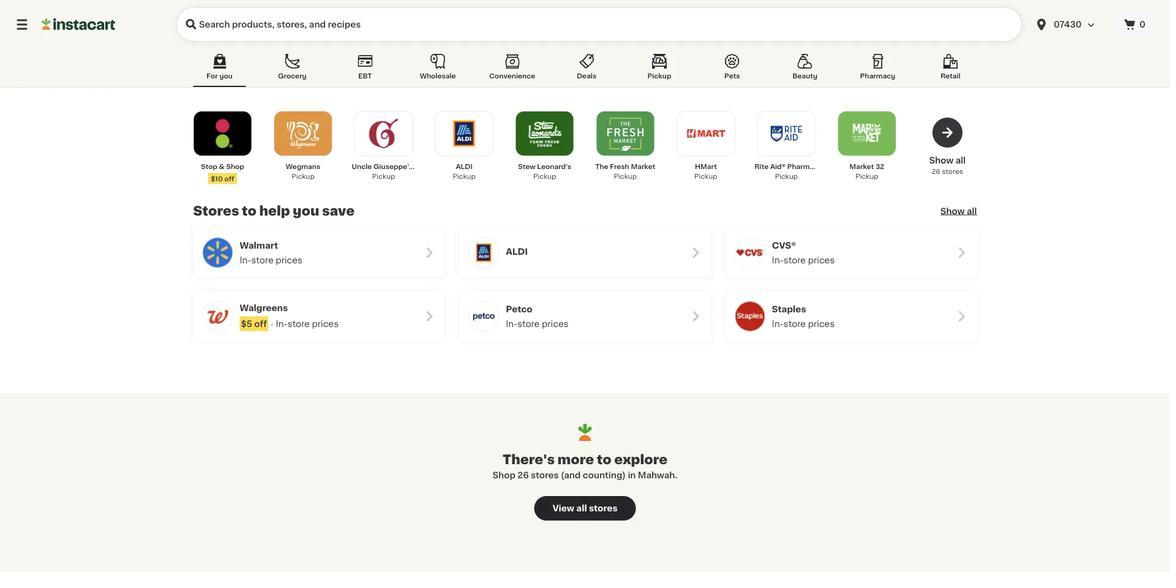 Task type: describe. For each thing, give the bounding box(es) containing it.
for
[[207, 73, 218, 79]]

stores to help you save
[[193, 205, 355, 217]]

deals
[[577, 73, 597, 79]]

$10
[[211, 175, 223, 182]]

pickup inside uncle giuseppe's marketplace pickup
[[372, 173, 395, 180]]

the
[[596, 163, 609, 170]]

walgreens image
[[203, 302, 232, 331]]

there's
[[503, 453, 555, 466]]

stop & shop image
[[202, 113, 244, 154]]

show all button
[[941, 205, 977, 217]]

pharmacy inside rite aid® pharmacy pickup
[[788, 163, 823, 170]]

marketplace
[[415, 163, 458, 170]]

in-store prices
[[276, 319, 339, 328]]

prices for petco in-store prices
[[542, 319, 569, 328]]

07430
[[1054, 20, 1082, 29]]

(and
[[561, 471, 581, 480]]

in- for staples in-store prices
[[772, 319, 784, 328]]

you inside for you button
[[220, 73, 233, 79]]

convenience button
[[485, 51, 540, 87]]

market 32 pickup
[[850, 163, 885, 180]]

cvs® image
[[736, 238, 765, 267]]

beauty
[[793, 73, 818, 79]]

rite
[[755, 163, 769, 170]]

07430 button
[[1027, 7, 1116, 42]]

you inside stores to help you save tab panel
[[293, 205, 319, 217]]

hmart image
[[685, 113, 727, 154]]

ebt
[[358, 73, 372, 79]]

26 inside there's more to explore shop 26 stores (and counting) in mahwah.
[[518, 471, 529, 480]]

shop inside there's more to explore shop 26 stores (and counting) in mahwah.
[[493, 471, 516, 480]]

uncle
[[352, 163, 372, 170]]

petco in-store prices
[[506, 305, 569, 328]]

0 button
[[1116, 12, 1156, 37]]

aldi for aldi
[[506, 247, 528, 256]]

stew
[[518, 163, 536, 170]]

show for show all
[[941, 207, 965, 215]]

pickup inside rite aid® pharmacy pickup
[[775, 173, 798, 180]]

view all stores link
[[535, 496, 636, 521]]

shop inside stop & shop $10 off
[[226, 163, 244, 170]]

pharmacy button
[[852, 51, 905, 87]]

pickup inside button
[[648, 73, 672, 79]]

prices for cvs® in-store prices
[[808, 256, 835, 264]]

retail
[[941, 73, 961, 79]]

mahwah.
[[638, 471, 678, 480]]

convenience
[[489, 73, 536, 79]]

stew leonard's pickup
[[518, 163, 572, 180]]

petco image
[[469, 302, 499, 331]]

pickup button
[[633, 51, 686, 87]]

hmart pickup
[[695, 163, 718, 180]]

stores inside button
[[589, 504, 618, 513]]

&
[[219, 163, 225, 170]]

pickup inside wegmans pickup
[[292, 173, 315, 180]]

staples image
[[736, 302, 765, 331]]

show for show all 26 stores
[[930, 156, 954, 165]]

$5
[[241, 319, 252, 328]]

stores
[[193, 205, 239, 217]]

petco
[[506, 305, 533, 313]]

in
[[628, 471, 636, 480]]

view all stores button
[[535, 496, 636, 521]]

off inside stop & shop $10 off
[[225, 175, 235, 182]]

more
[[558, 453, 594, 466]]

wegmans pickup
[[286, 163, 321, 180]]

show all 26 stores
[[930, 156, 966, 175]]

stop
[[201, 163, 217, 170]]



Task type: locate. For each thing, give the bounding box(es) containing it.
the fresh market image
[[605, 113, 646, 154]]

market left 32
[[850, 163, 875, 170]]

store inside the staples in-store prices
[[784, 319, 806, 328]]

store for staples
[[784, 319, 806, 328]]

fresh
[[610, 163, 630, 170]]

help
[[259, 205, 290, 217]]

stores down counting)
[[589, 504, 618, 513]]

1 horizontal spatial 26
[[932, 168, 941, 175]]

uncle giuseppe's marketplace image
[[363, 113, 405, 154]]

grocery button
[[266, 51, 319, 87]]

view all stores
[[553, 504, 618, 513]]

pharmacy up market 32 image
[[861, 73, 896, 79]]

walmart in-store prices
[[240, 241, 303, 264]]

in- down walgreens
[[276, 319, 288, 328]]

store down walgreens
[[288, 319, 310, 328]]

hmart
[[695, 163, 717, 170]]

pickup inside stew leonard's pickup
[[534, 173, 557, 180]]

wholesale button
[[412, 51, 464, 87]]

in- down walmart
[[240, 256, 252, 264]]

1 vertical spatial 26
[[518, 471, 529, 480]]

0 horizontal spatial pharmacy
[[788, 163, 823, 170]]

aldi image
[[469, 238, 499, 267]]

1 vertical spatial all
[[967, 207, 977, 215]]

show
[[930, 156, 954, 165], [941, 207, 965, 215]]

1 horizontal spatial stores
[[589, 504, 618, 513]]

$5 off
[[241, 319, 267, 328]]

all for view all stores
[[577, 504, 587, 513]]

store down walmart
[[251, 256, 274, 264]]

store inside petco in-store prices
[[518, 319, 540, 328]]

26
[[932, 168, 941, 175], [518, 471, 529, 480]]

2 vertical spatial stores
[[589, 504, 618, 513]]

beauty button
[[779, 51, 832, 87]]

1 horizontal spatial you
[[293, 205, 319, 217]]

wegmans image
[[282, 113, 324, 154]]

0 horizontal spatial market
[[631, 163, 656, 170]]

0 vertical spatial you
[[220, 73, 233, 79]]

in-
[[240, 256, 252, 264], [772, 256, 784, 264], [276, 319, 288, 328], [506, 319, 518, 328], [772, 319, 784, 328]]

shop right '&'
[[226, 163, 244, 170]]

stores inside there's more to explore shop 26 stores (and counting) in mahwah.
[[531, 471, 559, 480]]

for you button
[[193, 51, 246, 87]]

0 vertical spatial pharmacy
[[861, 73, 896, 79]]

rite aid® pharmacy image
[[766, 113, 808, 154]]

all for show all
[[967, 207, 977, 215]]

market
[[631, 163, 656, 170], [850, 163, 875, 170]]

to inside there's more to explore shop 26 stores (and counting) in mahwah.
[[597, 453, 612, 466]]

for you
[[207, 73, 233, 79]]

in- inside walmart in-store prices
[[240, 256, 252, 264]]

0 vertical spatial stores
[[943, 168, 964, 175]]

uncle giuseppe's marketplace pickup
[[352, 163, 458, 180]]

in- for walmart in-store prices
[[240, 256, 252, 264]]

show all
[[941, 207, 977, 215]]

0 horizontal spatial off
[[225, 175, 235, 182]]

2 horizontal spatial all
[[967, 207, 977, 215]]

grocery
[[278, 73, 307, 79]]

stores up the show all popup button
[[943, 168, 964, 175]]

stores
[[943, 168, 964, 175], [531, 471, 559, 480], [589, 504, 618, 513]]

32
[[876, 163, 885, 170]]

aldi pickup
[[453, 163, 476, 180]]

aldi image
[[444, 113, 485, 154]]

1 vertical spatial to
[[597, 453, 612, 466]]

ebt button
[[339, 51, 392, 87]]

0 vertical spatial show
[[930, 156, 954, 165]]

1 vertical spatial off
[[254, 319, 267, 328]]

instacart image
[[42, 17, 115, 32]]

26 inside the show all 26 stores
[[932, 168, 941, 175]]

pickup
[[648, 73, 672, 79], [292, 173, 315, 180], [372, 173, 395, 180], [453, 173, 476, 180], [534, 173, 557, 180], [614, 173, 637, 180], [695, 173, 718, 180], [775, 173, 798, 180], [856, 173, 879, 180]]

the fresh market pickup
[[596, 163, 656, 180]]

store for petco
[[518, 319, 540, 328]]

prices for walmart in-store prices
[[276, 256, 303, 264]]

walgreens
[[240, 304, 288, 312]]

cvs® in-store prices
[[772, 241, 835, 264]]

staples in-store prices
[[772, 305, 835, 328]]

giuseppe's
[[374, 163, 413, 170]]

view
[[553, 504, 575, 513]]

show inside popup button
[[941, 207, 965, 215]]

1 vertical spatial pharmacy
[[788, 163, 823, 170]]

1 horizontal spatial aldi
[[506, 247, 528, 256]]

prices inside the staples in-store prices
[[808, 319, 835, 328]]

pharmacy inside button
[[861, 73, 896, 79]]

1 vertical spatial show
[[941, 207, 965, 215]]

26 right 32
[[932, 168, 941, 175]]

store inside walmart in-store prices
[[251, 256, 274, 264]]

wegmans
[[286, 163, 321, 170]]

1 horizontal spatial market
[[850, 163, 875, 170]]

to
[[242, 205, 257, 217], [597, 453, 612, 466]]

0 vertical spatial off
[[225, 175, 235, 182]]

wholesale
[[420, 73, 456, 79]]

store down staples
[[784, 319, 806, 328]]

2 vertical spatial all
[[577, 504, 587, 513]]

in- down petco
[[506, 319, 518, 328]]

0 horizontal spatial you
[[220, 73, 233, 79]]

aldi down aldi image
[[456, 163, 473, 170]]

0 vertical spatial 26
[[932, 168, 941, 175]]

2 horizontal spatial stores
[[943, 168, 964, 175]]

you
[[220, 73, 233, 79], [293, 205, 319, 217]]

aid®
[[771, 163, 786, 170]]

pharmacy
[[861, 73, 896, 79], [788, 163, 823, 170]]

0 horizontal spatial stores
[[531, 471, 559, 480]]

off
[[225, 175, 235, 182], [254, 319, 267, 328]]

you right for at the top left
[[220, 73, 233, 79]]

Search field
[[176, 7, 1023, 42]]

prices
[[276, 256, 303, 264], [808, 256, 835, 264], [312, 319, 339, 328], [542, 319, 569, 328], [808, 319, 835, 328]]

all for show all 26 stores
[[956, 156, 966, 165]]

0 vertical spatial all
[[956, 156, 966, 165]]

1 horizontal spatial shop
[[493, 471, 516, 480]]

to left help
[[242, 205, 257, 217]]

in- down staples
[[772, 319, 784, 328]]

1 market from the left
[[631, 163, 656, 170]]

0 vertical spatial to
[[242, 205, 257, 217]]

rite aid® pharmacy pickup
[[755, 163, 823, 180]]

in- inside cvs® in-store prices
[[772, 256, 784, 264]]

shop down there's
[[493, 471, 516, 480]]

None search field
[[176, 7, 1023, 42]]

aldi for aldi pickup
[[456, 163, 473, 170]]

stew leonard's image
[[524, 113, 566, 154]]

show up the show all popup button
[[930, 156, 954, 165]]

pharmacy right aid®
[[788, 163, 823, 170]]

in- inside petco in-store prices
[[506, 319, 518, 328]]

0 horizontal spatial to
[[242, 205, 257, 217]]

all inside view all stores button
[[577, 504, 587, 513]]

0
[[1140, 20, 1146, 29]]

you right help
[[293, 205, 319, 217]]

retail button
[[925, 51, 977, 87]]

prices inside petco in-store prices
[[542, 319, 569, 328]]

all inside the show all popup button
[[967, 207, 977, 215]]

store for cvs®
[[784, 256, 806, 264]]

1 vertical spatial stores
[[531, 471, 559, 480]]

store for walmart
[[251, 256, 274, 264]]

shop
[[226, 163, 244, 170], [493, 471, 516, 480]]

shop categories tab list
[[193, 51, 977, 87]]

26 down there's
[[518, 471, 529, 480]]

0 horizontal spatial shop
[[226, 163, 244, 170]]

store
[[251, 256, 274, 264], [784, 256, 806, 264], [288, 319, 310, 328], [518, 319, 540, 328], [784, 319, 806, 328]]

prices inside cvs® in-store prices
[[808, 256, 835, 264]]

aldi
[[456, 163, 473, 170], [506, 247, 528, 256]]

in- down cvs®
[[772, 256, 784, 264]]

0 horizontal spatial aldi
[[456, 163, 473, 170]]

in- inside the staples in-store prices
[[772, 319, 784, 328]]

0 vertical spatial aldi
[[456, 163, 473, 170]]

walmart
[[240, 241, 278, 250]]

in- for cvs® in-store prices
[[772, 256, 784, 264]]

0 horizontal spatial all
[[577, 504, 587, 513]]

1 vertical spatial shop
[[493, 471, 516, 480]]

stop & shop $10 off
[[201, 163, 244, 182]]

market inside "market 32 pickup"
[[850, 163, 875, 170]]

to up counting)
[[597, 453, 612, 466]]

aldi link
[[460, 228, 711, 277]]

market right fresh at the top right of page
[[631, 163, 656, 170]]

0 vertical spatial shop
[[226, 163, 244, 170]]

0 horizontal spatial 26
[[518, 471, 529, 480]]

to inside tab panel
[[242, 205, 257, 217]]

pickup inside "market 32 pickup"
[[856, 173, 879, 180]]

2 market from the left
[[850, 163, 875, 170]]

show down the show all 26 stores
[[941, 207, 965, 215]]

1 horizontal spatial off
[[254, 319, 267, 328]]

show inside the show all 26 stores
[[930, 156, 954, 165]]

pets
[[725, 73, 740, 79]]

pets button
[[706, 51, 759, 87]]

there's more to explore shop 26 stores (and counting) in mahwah.
[[493, 453, 678, 480]]

store down cvs®
[[784, 256, 806, 264]]

leonard's
[[537, 163, 572, 170]]

1 horizontal spatial all
[[956, 156, 966, 165]]

stores inside the show all 26 stores
[[943, 168, 964, 175]]

off right $10
[[225, 175, 235, 182]]

all
[[956, 156, 966, 165], [967, 207, 977, 215], [577, 504, 587, 513]]

aldi inside aldi pickup
[[456, 163, 473, 170]]

staples
[[772, 305, 807, 313]]

1 vertical spatial aldi
[[506, 247, 528, 256]]

all inside the show all 26 stores
[[956, 156, 966, 165]]

explore
[[615, 453, 668, 466]]

walmart image
[[203, 238, 232, 267]]

1 vertical spatial you
[[293, 205, 319, 217]]

pickup inside the fresh market pickup
[[614, 173, 637, 180]]

stores down there's
[[531, 471, 559, 480]]

prices for staples in-store prices
[[808, 319, 835, 328]]

aldi right aldi icon
[[506, 247, 528, 256]]

in- for petco in-store prices
[[506, 319, 518, 328]]

stores to help you save tab panel
[[187, 107, 984, 341]]

deals button
[[561, 51, 613, 87]]

store down petco
[[518, 319, 540, 328]]

1 horizontal spatial pharmacy
[[861, 73, 896, 79]]

market 32 image
[[847, 113, 888, 154]]

market inside the fresh market pickup
[[631, 163, 656, 170]]

store inside cvs® in-store prices
[[784, 256, 806, 264]]

off right $5
[[254, 319, 267, 328]]

save
[[322, 205, 355, 217]]

counting)
[[583, 471, 626, 480]]

prices inside walmart in-store prices
[[276, 256, 303, 264]]

07430 button
[[1035, 7, 1108, 42]]

cvs®
[[772, 241, 797, 250]]

1 horizontal spatial to
[[597, 453, 612, 466]]



Task type: vqa. For each thing, say whether or not it's contained in the screenshot.
32
yes



